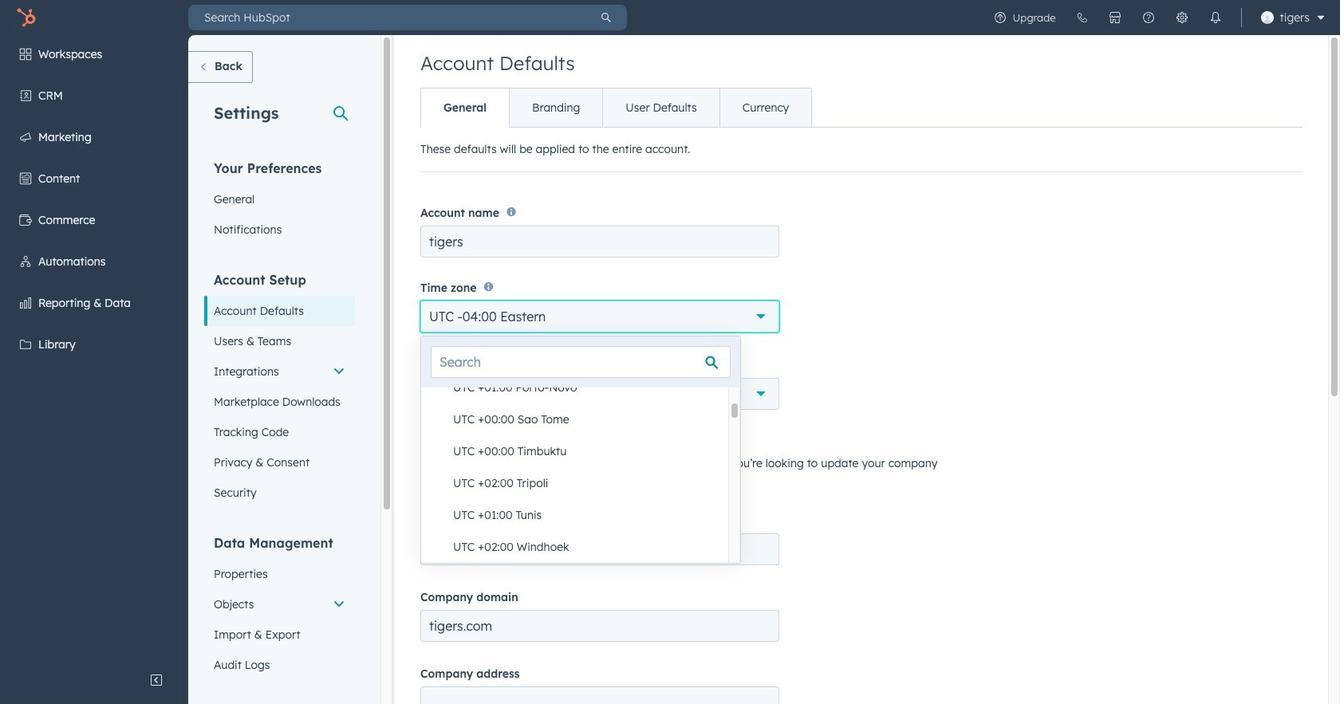 Task type: locate. For each thing, give the bounding box(es) containing it.
list box
[[421, 0, 728, 563]]

None text field
[[420, 226, 779, 258], [420, 534, 779, 566], [420, 687, 779, 704], [420, 226, 779, 258], [420, 534, 779, 566], [420, 687, 779, 704]]

data management element
[[204, 535, 355, 681]]

navigation
[[420, 88, 812, 128]]

0 horizontal spatial menu
[[0, 35, 188, 665]]

settings image
[[1176, 11, 1188, 24]]

None field
[[421, 0, 740, 563]]

None text field
[[420, 610, 779, 642]]

Search search field
[[431, 346, 731, 378]]

menu
[[983, 0, 1331, 35], [0, 35, 188, 665]]



Task type: vqa. For each thing, say whether or not it's contained in the screenshot.
Ruby Anderson image
no



Task type: describe. For each thing, give the bounding box(es) containing it.
Search HubSpot search field
[[188, 5, 586, 30]]

1 horizontal spatial menu
[[983, 0, 1331, 35]]

account setup element
[[204, 271, 355, 508]]

marketplaces image
[[1109, 11, 1121, 24]]

help image
[[1142, 11, 1155, 24]]

howard n/a image
[[1261, 11, 1274, 24]]

your preferences element
[[204, 160, 355, 245]]

notifications image
[[1209, 11, 1222, 24]]



